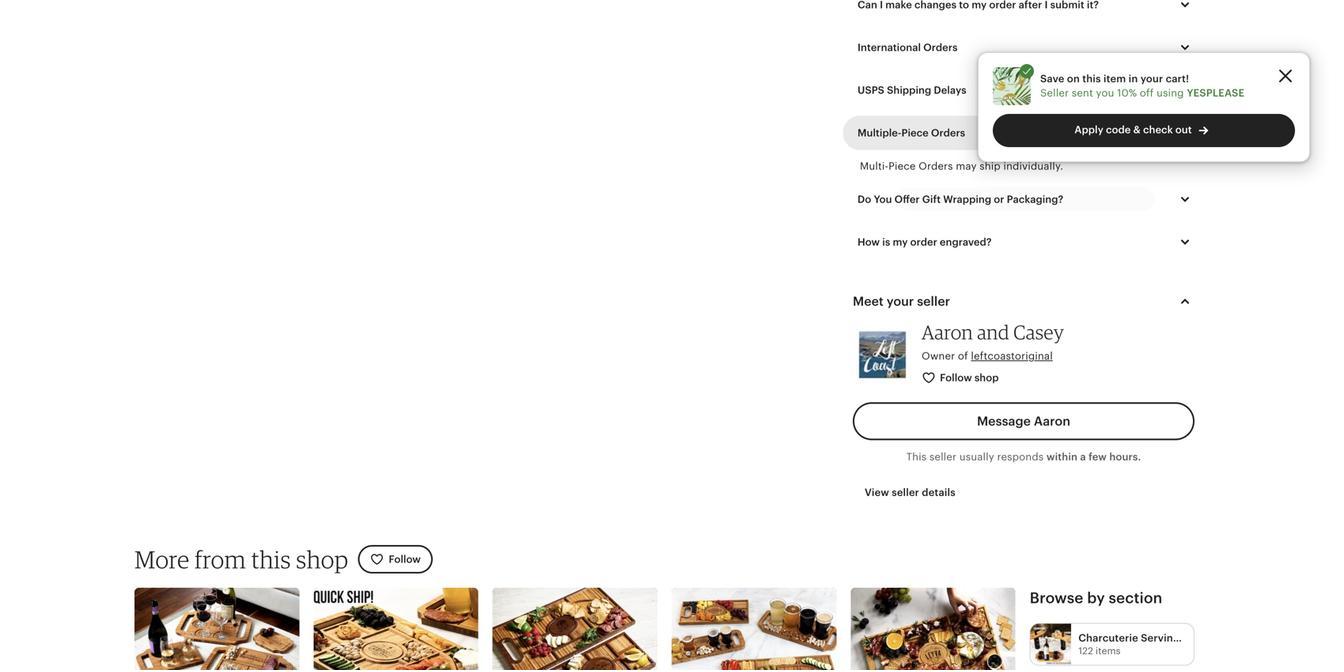 Task type: describe. For each thing, give the bounding box(es) containing it.
view seller details link
[[853, 478, 967, 507]]

follow button
[[358, 545, 433, 574]]

0 vertical spatial orders
[[923, 41, 958, 53]]

view seller details
[[865, 487, 956, 499]]

usually
[[959, 451, 994, 463]]

usps
[[858, 84, 884, 96]]

using
[[1157, 87, 1184, 99]]

offer
[[894, 194, 920, 205]]

this for from
[[251, 545, 291, 574]]

charcuterie
[[1078, 632, 1138, 644]]

out
[[1175, 124, 1192, 136]]

more from this shop
[[134, 545, 348, 574]]

save on this item in your cart! seller sent you 10% off using yesplease
[[1040, 73, 1245, 99]]

apply
[[1075, 124, 1103, 136]]

view
[[865, 487, 889, 499]]

this seller usually responds within a few hours.
[[906, 451, 1141, 463]]

seller for usually
[[929, 451, 957, 463]]

casey
[[1014, 321, 1064, 344]]

do
[[858, 194, 871, 205]]

meet your seller button
[[839, 283, 1209, 321]]

within
[[1047, 451, 1078, 463]]

122
[[1078, 645, 1093, 656]]

yesplease
[[1187, 87, 1245, 99]]

order
[[910, 236, 937, 248]]

how
[[858, 236, 880, 248]]

how is my order engraved? button
[[846, 226, 1206, 259]]

multi-
[[860, 160, 889, 172]]

on
[[1067, 73, 1080, 85]]

is
[[882, 236, 890, 248]]

few
[[1089, 451, 1107, 463]]

or
[[994, 194, 1004, 205]]

4 personalized charcuterie planks and beer flights - 4 styles and gift sets available image from the left
[[851, 588, 1016, 670]]

cart!
[[1166, 73, 1189, 85]]

piece for multi-
[[889, 160, 916, 172]]

international
[[858, 41, 921, 53]]

leftcoastoriginal
[[971, 350, 1053, 362]]

message aaron
[[977, 414, 1070, 428]]

may
[[956, 160, 977, 172]]

section
[[1109, 590, 1162, 606]]

you
[[1096, 87, 1114, 99]]

in
[[1129, 73, 1138, 85]]

usps shipping delays
[[858, 84, 966, 96]]

my
[[893, 236, 908, 248]]

aaron and casey image
[[853, 325, 912, 384]]

serving
[[1141, 632, 1180, 644]]

follow shop button
[[910, 363, 1012, 393]]

0 horizontal spatial shop
[[296, 545, 348, 574]]

leftcoastoriginal link
[[971, 350, 1053, 362]]

a
[[1080, 451, 1086, 463]]

your inside meet your seller dropdown button
[[887, 294, 914, 309]]

responds
[[997, 451, 1044, 463]]

ship
[[980, 160, 1001, 172]]

engraved?
[[940, 236, 992, 248]]

browse by section
[[1030, 590, 1162, 606]]

apply code & check out link
[[993, 114, 1295, 147]]

seller
[[1040, 87, 1069, 99]]

aaron and casey owner of leftcoastoriginal
[[922, 321, 1064, 362]]

wrapping
[[943, 194, 991, 205]]

delays
[[934, 84, 966, 96]]

how is my order engraved?
[[858, 236, 992, 248]]

from
[[195, 545, 246, 574]]

1 personalized charcuterie planks and beer flights - 4 styles and gift sets available image from the left
[[314, 588, 478, 670]]

piece for multiple-
[[901, 127, 929, 139]]

this for on
[[1082, 73, 1101, 85]]

check
[[1143, 124, 1173, 136]]

apply code & check out
[[1075, 124, 1192, 136]]

code
[[1106, 124, 1131, 136]]

2 personalized charcuterie planks and beer flights - 4 styles and gift sets available image from the left
[[493, 588, 657, 670]]

you
[[874, 194, 892, 205]]



Task type: vqa. For each thing, say whether or not it's contained in the screenshot.
Dalmatian
no



Task type: locate. For each thing, give the bounding box(es) containing it.
this right from
[[251, 545, 291, 574]]

1 horizontal spatial follow
[[940, 372, 972, 384]]

seller inside meet your seller dropdown button
[[917, 294, 950, 309]]

shop inside button
[[975, 372, 999, 384]]

2 vertical spatial seller
[[892, 487, 919, 499]]

shop down the leftcoastoriginal link on the right of page
[[975, 372, 999, 384]]

your up 'off'
[[1141, 73, 1163, 85]]

0 vertical spatial aaron
[[922, 321, 973, 344]]

0 horizontal spatial this
[[251, 545, 291, 574]]

piece
[[901, 127, 929, 139], [889, 160, 916, 172]]

seller for details
[[892, 487, 919, 499]]

your right meet
[[887, 294, 914, 309]]

see more listings in the charcuterie serving tray section image
[[1031, 624, 1071, 665]]

follow
[[940, 372, 972, 384], [389, 553, 421, 565]]

by
[[1087, 590, 1105, 606]]

usps shipping delays button
[[846, 74, 1206, 107]]

do you offer gift wrapping or packaging? button
[[846, 183, 1206, 216]]

follow inside follow button
[[389, 553, 421, 565]]

1 vertical spatial piece
[[889, 160, 916, 172]]

tray
[[1182, 632, 1204, 644]]

seller inside 'view seller details' link
[[892, 487, 919, 499]]

1 horizontal spatial your
[[1141, 73, 1163, 85]]

1 horizontal spatial shop
[[975, 372, 999, 384]]

this
[[1082, 73, 1101, 85], [251, 545, 291, 574]]

this up 'sent'
[[1082, 73, 1101, 85]]

0 vertical spatial follow
[[940, 372, 972, 384]]

shop left follow button at the bottom left of page
[[296, 545, 348, 574]]

0 vertical spatial your
[[1141, 73, 1163, 85]]

piece up the "offer"
[[889, 160, 916, 172]]

multi-piece orders may ship individually.
[[860, 160, 1063, 172]]

1 vertical spatial your
[[887, 294, 914, 309]]

orders up multi-piece orders may ship individually.
[[931, 127, 965, 139]]

&
[[1133, 124, 1141, 136]]

aaron up owner
[[922, 321, 973, 344]]

off
[[1140, 87, 1154, 99]]

0 vertical spatial piece
[[901, 127, 929, 139]]

orders for multiple-
[[931, 127, 965, 139]]

owner
[[922, 350, 955, 362]]

international orders button
[[846, 31, 1206, 64]]

aaron inside aaron and casey owner of leftcoastoriginal
[[922, 321, 973, 344]]

2 vertical spatial orders
[[919, 160, 953, 172]]

item
[[1104, 73, 1126, 85]]

personalized charcuterie boards - 5 styles and gift sets available by left coast original image
[[134, 588, 299, 670]]

0 vertical spatial seller
[[917, 294, 950, 309]]

save
[[1040, 73, 1064, 85]]

items
[[1096, 645, 1121, 656]]

meet
[[853, 294, 884, 309]]

piece down usps shipping delays
[[901, 127, 929, 139]]

packaging?
[[1007, 194, 1063, 205]]

message
[[977, 414, 1031, 428]]

aaron
[[922, 321, 973, 344], [1034, 414, 1070, 428]]

orders for multi-
[[919, 160, 953, 172]]

follow for follow shop
[[940, 372, 972, 384]]

0 horizontal spatial aaron
[[922, 321, 973, 344]]

your
[[1141, 73, 1163, 85], [887, 294, 914, 309]]

aaron up "within"
[[1034, 414, 1070, 428]]

orders
[[923, 41, 958, 53], [931, 127, 965, 139], [919, 160, 953, 172]]

piece inside multiple-piece orders dropdown button
[[901, 127, 929, 139]]

0 horizontal spatial follow
[[389, 553, 421, 565]]

sent
[[1072, 87, 1093, 99]]

0 vertical spatial this
[[1082, 73, 1101, 85]]

your inside save on this item in your cart! seller sent you 10% off using yesplease
[[1141, 73, 1163, 85]]

multiple-piece orders
[[858, 127, 965, 139]]

personalized charcuterie planks and beer flights - 4 styles and gift sets available image
[[314, 588, 478, 670], [493, 588, 657, 670], [672, 588, 836, 670], [851, 588, 1016, 670]]

seller right this
[[929, 451, 957, 463]]

this inside save on this item in your cart! seller sent you 10% off using yesplease
[[1082, 73, 1101, 85]]

1 horizontal spatial this
[[1082, 73, 1101, 85]]

multiple-piece orders button
[[846, 116, 1206, 150]]

0 vertical spatial shop
[[975, 372, 999, 384]]

international orders
[[858, 41, 958, 53]]

1 horizontal spatial aaron
[[1034, 414, 1070, 428]]

browse
[[1030, 590, 1083, 606]]

and
[[977, 321, 1009, 344]]

1 vertical spatial aaron
[[1034, 414, 1070, 428]]

1 vertical spatial follow
[[389, 553, 421, 565]]

follow shop
[[940, 372, 999, 384]]

message aaron button
[[853, 402, 1195, 440]]

0 horizontal spatial your
[[887, 294, 914, 309]]

multiple-
[[858, 127, 901, 139]]

seller
[[917, 294, 950, 309], [929, 451, 957, 463], [892, 487, 919, 499]]

aaron inside 'message aaron' button
[[1034, 414, 1070, 428]]

1 vertical spatial seller
[[929, 451, 957, 463]]

gift
[[922, 194, 941, 205]]

shop
[[975, 372, 999, 384], [296, 545, 348, 574]]

seller up owner
[[917, 294, 950, 309]]

1 vertical spatial this
[[251, 545, 291, 574]]

1 vertical spatial shop
[[296, 545, 348, 574]]

10%
[[1117, 87, 1137, 99]]

hours.
[[1109, 451, 1141, 463]]

individually.
[[1003, 160, 1063, 172]]

seller right the view
[[892, 487, 919, 499]]

this
[[906, 451, 927, 463]]

details
[[922, 487, 956, 499]]

meet your seller
[[853, 294, 950, 309]]

do you offer gift wrapping or packaging?
[[858, 194, 1063, 205]]

more
[[134, 545, 190, 574]]

follow inside follow shop button
[[940, 372, 972, 384]]

1 vertical spatial orders
[[931, 127, 965, 139]]

orders left may
[[919, 160, 953, 172]]

shipping
[[887, 84, 931, 96]]

charcuterie serving tray 122 items
[[1078, 632, 1204, 656]]

follow for follow
[[389, 553, 421, 565]]

of
[[958, 350, 968, 362]]

3 personalized charcuterie planks and beer flights - 4 styles and gift sets available image from the left
[[672, 588, 836, 670]]

orders up delays
[[923, 41, 958, 53]]



